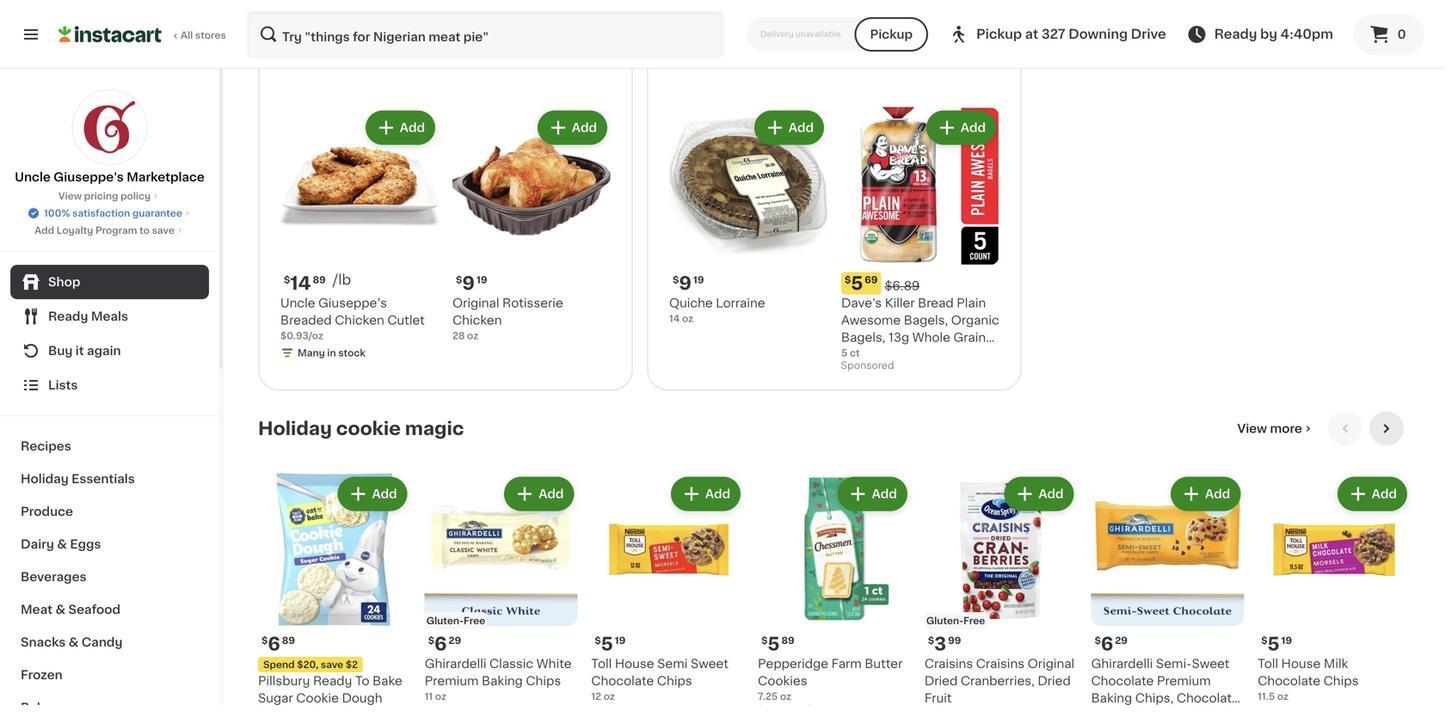 Task type: locate. For each thing, give the bounding box(es) containing it.
chicken inside "button"
[[452, 1, 502, 13]]

add for ghirardelli semi-sweet chocolate premium baking chips, chocola
[[1205, 488, 1230, 500]]

19 up toll house semi sweet chocolate chips 12 oz
[[615, 636, 626, 646]]

6 up 'spend'
[[268, 635, 280, 653]]

0 horizontal spatial view
[[58, 191, 82, 201]]

0 horizontal spatial original
[[452, 297, 499, 309]]

toll for toll house milk chocolate chips
[[1258, 658, 1278, 670]]

5 down 13g
[[905, 349, 913, 361]]

0 vertical spatial 14
[[290, 274, 311, 292]]

89 inside the $ 14 89 /lb
[[313, 275, 326, 285]]

2 gluten-free from the left
[[926, 616, 985, 626]]

0 button
[[1354, 14, 1425, 55]]

0 horizontal spatial gluten-free
[[426, 616, 485, 626]]

frozen link
[[10, 659, 209, 692]]

1 vertical spatial original
[[452, 297, 499, 309]]

house left semi
[[615, 658, 654, 670]]

pickup inside popup button
[[976, 28, 1022, 40]]

2 chocolate from the left
[[591, 675, 654, 687]]

9 up original rotisserie chicken 28 oz
[[462, 274, 475, 292]]

toll
[[591, 658, 612, 670], [1258, 658, 1278, 670]]

5 inside dave's killer bread plain awesome bagels, organic bagels, 13g whole grains per bagel, 5 count
[[905, 349, 913, 361]]

ready left "by"
[[1214, 28, 1257, 40]]

add button
[[367, 112, 434, 143], [539, 112, 606, 143], [756, 112, 822, 143], [928, 112, 994, 143], [339, 479, 406, 510], [506, 479, 572, 510], [673, 479, 739, 510], [839, 479, 906, 510], [1006, 479, 1072, 510], [1173, 479, 1239, 510], [1339, 479, 1406, 510]]

$5.69 original price: $6.89 element
[[841, 272, 1000, 295]]

gluten- for 6
[[426, 616, 464, 626]]

1 $ 6 29 from the left
[[428, 635, 461, 653]]

0 horizontal spatial baking
[[482, 675, 523, 687]]

0 horizontal spatial $ 9 19
[[456, 274, 487, 292]]

$ left 99
[[928, 636, 934, 646]]

None search field
[[246, 10, 724, 58]]

sweet inside toll house semi sweet chocolate chips 12 oz
[[691, 658, 729, 670]]

whole
[[912, 332, 951, 344]]

2 free from the left
[[964, 616, 985, 626]]

chicken left parmigiana
[[452, 1, 502, 13]]

$ up ghirardelli semi-sweet chocolate premium baking chips, chocola
[[1095, 636, 1101, 646]]

$ for toll house semi sweet chocolate chips
[[595, 636, 601, 646]]

1 horizontal spatial 9
[[679, 274, 692, 292]]

many in stock down the "$0.93/oz"
[[298, 348, 365, 358]]

chocolate for baking
[[1091, 675, 1154, 687]]

89
[[313, 275, 326, 285], [282, 636, 295, 646], [781, 636, 795, 646]]

1 vertical spatial holiday
[[21, 473, 69, 485]]

89 inside $ 6 89
[[282, 636, 295, 646]]

pickup for pickup at 327 downing drive
[[976, 28, 1022, 40]]

0 horizontal spatial sweet
[[691, 658, 729, 670]]

chips down milk at the bottom right
[[1324, 675, 1359, 687]]

1 many from the top
[[298, 52, 325, 62]]

muffins
[[669, 18, 715, 30]]

0 horizontal spatial uncle
[[15, 171, 51, 183]]

1 horizontal spatial free
[[964, 616, 985, 626]]

chips for 6
[[526, 675, 561, 687]]

toll up 12
[[591, 658, 612, 670]]

add button for uncle giuseppe's breaded chicken cutlet
[[367, 112, 434, 143]]

toll inside toll house semi sweet chocolate chips 12 oz
[[591, 658, 612, 670]]

chocolate up the 11.5 at the bottom right
[[1258, 675, 1321, 687]]

& right meat
[[55, 604, 65, 616]]

1 chips from the left
[[526, 675, 561, 687]]

0 horizontal spatial 9
[[462, 274, 475, 292]]

1 vertical spatial view
[[1237, 423, 1267, 435]]

oz inside pepperidge farm butter cookies 7.25 oz
[[780, 692, 791, 702]]

house left milk at the bottom right
[[1281, 658, 1321, 670]]

19 for toll house milk chocolate chips
[[1281, 636, 1292, 646]]

19 for original rotisserie chicken
[[477, 275, 487, 285]]

stock down uncle giuseppe's breaded chicken cutlet $0.93/oz
[[338, 348, 365, 358]]

in down uncle giuseppe's breaded chicken cutlet $0.93/oz
[[327, 348, 336, 358]]

shop link
[[10, 265, 209, 299]]

0 horizontal spatial gluten-
[[426, 616, 464, 626]]

$14.89 per pound element
[[280, 272, 439, 295]]

89 up 'spend'
[[282, 636, 295, 646]]

29 up ghirardelli semi-sweet chocolate premium baking chips, chocola
[[1115, 636, 1128, 646]]

$ inside $ 3 99
[[928, 636, 934, 646]]

0 vertical spatial original
[[724, 1, 771, 13]]

2 $ 5 19 from the left
[[1261, 635, 1292, 653]]

free up cranberries,
[[964, 616, 985, 626]]

sugar
[[258, 693, 293, 705]]

butter
[[865, 658, 903, 670]]

chocolate for 11.5
[[1258, 675, 1321, 687]]

0 vertical spatial view
[[58, 191, 82, 201]]

1 29 from the left
[[449, 636, 461, 646]]

$ 9 19 for original rotisserie chicken
[[456, 274, 487, 292]]

1 vertical spatial in
[[327, 348, 336, 358]]

view pricing policy
[[58, 191, 151, 201]]

holiday essentials
[[21, 473, 135, 485]]

pillsbury ready to bake sugar cookie dough
[[258, 675, 402, 705]]

29 up ghirardelli classic white premium baking chips 11 oz in the bottom of the page
[[449, 636, 461, 646]]

100% satisfaction guarantee button
[[27, 203, 193, 220]]

2 $ 6 29 from the left
[[1095, 635, 1128, 653]]

0 vertical spatial bagels,
[[904, 314, 948, 326]]

satisfaction
[[72, 209, 130, 218]]

sweet inside ghirardelli semi-sweet chocolate premium baking chips, chocola
[[1192, 658, 1230, 670]]

add button for original rotisserie chicken
[[539, 112, 606, 143]]

baking down classic
[[482, 675, 523, 687]]

11.5
[[1258, 692, 1275, 702]]

1 horizontal spatial holiday
[[258, 420, 332, 438]]

quiche lorraine 14 oz
[[669, 297, 765, 323]]

2 29 from the left
[[1115, 636, 1128, 646]]

chicken down giuseppe's
[[335, 314, 384, 326]]

0 horizontal spatial chocolate
[[591, 675, 654, 687]]

craisins up cranberries,
[[976, 658, 1025, 670]]

1 free from the left
[[464, 616, 485, 626]]

1 horizontal spatial 6
[[434, 635, 447, 653]]

baking left chips,
[[1091, 693, 1132, 705]]

0 horizontal spatial ghirardelli
[[425, 658, 486, 670]]

1 horizontal spatial 89
[[313, 275, 326, 285]]

0 horizontal spatial free
[[464, 616, 485, 626]]

0 vertical spatial baking
[[482, 675, 523, 687]]

1 horizontal spatial $ 9 19
[[673, 274, 704, 292]]

2 many from the top
[[298, 348, 325, 358]]

$ 6 29 up ghirardelli semi-sweet chocolate premium baking chips, chocola
[[1095, 635, 1128, 653]]

house inside toll house semi sweet chocolate chips 12 oz
[[615, 658, 654, 670]]

0 horizontal spatial chips
[[526, 675, 561, 687]]

oz down quiche
[[682, 314, 693, 323]]

$ 6 29 for ghirardelli semi-sweet chocolate premium baking chips, chocola
[[1095, 635, 1128, 653]]

all stores
[[181, 31, 226, 40]]

add button for toll house semi sweet chocolate chips
[[673, 479, 739, 510]]

uncle up breaded
[[280, 297, 315, 309]]

2 horizontal spatial 6
[[1101, 635, 1113, 653]]

0 vertical spatial uncle
[[15, 171, 51, 183]]

1 horizontal spatial pickup
[[976, 28, 1022, 40]]

$ 6 29 up 11
[[428, 635, 461, 653]]

lorraine
[[716, 297, 765, 309]]

0 horizontal spatial premium
[[425, 675, 479, 687]]

0 horizontal spatial holiday
[[21, 473, 69, 485]]

instacart logo image
[[58, 24, 162, 45]]

0 horizontal spatial $ 5 19
[[595, 635, 626, 653]]

3 6 from the left
[[1101, 635, 1113, 653]]

$ left 69
[[845, 275, 851, 285]]

2 horizontal spatial ready
[[1214, 28, 1257, 40]]

1 ghirardelli from the left
[[425, 658, 486, 670]]

2 toll from the left
[[1258, 658, 1278, 670]]

3 chips from the left
[[1324, 675, 1359, 687]]

$ 9 19 up quiche
[[673, 274, 704, 292]]

snacks & candy link
[[10, 626, 209, 659]]

$ 6 89
[[262, 635, 295, 653]]

99
[[948, 636, 961, 646]]

drive
[[1131, 28, 1166, 40]]

english
[[774, 1, 818, 13]]

6 for spend $20, save $2
[[268, 635, 280, 653]]

chocolate up chips,
[[1091, 675, 1154, 687]]

$ up 'spend'
[[262, 636, 268, 646]]

1 vertical spatial bagels,
[[841, 332, 886, 344]]

$ for toll house milk chocolate chips
[[1261, 636, 1268, 646]]

0 horizontal spatial 14
[[290, 274, 311, 292]]

1 horizontal spatial baking
[[1091, 693, 1132, 705]]

14
[[290, 274, 311, 292], [669, 314, 680, 323]]

to
[[355, 675, 369, 687]]

many down the "$0.93/oz"
[[298, 348, 325, 358]]

oz right 12
[[604, 692, 615, 702]]

chicken up 28
[[452, 314, 502, 326]]

view for view more
[[1237, 423, 1267, 435]]

many down $1.07/oz
[[298, 52, 325, 62]]

$ 9 19
[[456, 274, 487, 292], [673, 274, 704, 292]]

free inside the product group
[[964, 616, 985, 626]]

gluten- up 11
[[426, 616, 464, 626]]

product group containing 3
[[925, 473, 1078, 705]]

chocolate inside ghirardelli semi-sweet chocolate premium baking chips, chocola
[[1091, 675, 1154, 687]]

stock down ug grilled balsamic chicken $1.07/oz
[[338, 52, 365, 62]]

9 for original rotisserie chicken
[[462, 274, 475, 292]]

bagels, up ct on the right
[[841, 332, 886, 344]]

ready for ready by 4:40pm
[[1214, 28, 1257, 40]]

19 up quiche
[[693, 275, 704, 285]]

gluten- up 99
[[926, 616, 964, 626]]

0 vertical spatial &
[[57, 539, 67, 551]]

at
[[1025, 28, 1038, 40]]

1 $ 5 19 from the left
[[595, 635, 626, 653]]

& left candy
[[69, 637, 79, 649]]

holiday inside holiday essentials link
[[21, 473, 69, 485]]

$ 5 19
[[595, 635, 626, 653], [1261, 635, 1292, 653]]

1 gluten-free from the left
[[426, 616, 485, 626]]

ghirardelli up 11
[[425, 658, 486, 670]]

uncle inside uncle giuseppe's breaded chicken cutlet $0.93/oz
[[280, 297, 315, 309]]

free for 6
[[464, 616, 485, 626]]

2 9 from the left
[[679, 274, 692, 292]]

uncle for uncle giuseppe's breaded chicken cutlet $0.93/oz
[[280, 297, 315, 309]]

ghirardelli inside ghirardelli semi-sweet chocolate premium baking chips, chocola
[[1091, 658, 1153, 670]]

0 horizontal spatial save
[[152, 226, 175, 235]]

19 up original rotisserie chicken 28 oz
[[477, 275, 487, 285]]

$ 6 29 for ghirardelli classic white premium baking chips
[[428, 635, 461, 653]]

1 horizontal spatial chocolate
[[1091, 675, 1154, 687]]

1 9 from the left
[[462, 274, 475, 292]]

oz inside quiche lorraine 14 oz
[[682, 314, 693, 323]]

1 horizontal spatial 14
[[669, 314, 680, 323]]

89 left /lb
[[313, 275, 326, 285]]

1 horizontal spatial chips
[[657, 675, 692, 687]]

5 ct
[[841, 348, 860, 358]]

1 vertical spatial &
[[55, 604, 65, 616]]

house for milk
[[1281, 658, 1321, 670]]

chips down semi
[[657, 675, 692, 687]]

ready down shop
[[48, 311, 88, 323]]

14 inside the $ 14 89 /lb
[[290, 274, 311, 292]]

classic
[[490, 658, 533, 670]]

0 vertical spatial in
[[327, 52, 336, 62]]

chips inside ghirardelli classic white premium baking chips 11 oz
[[526, 675, 561, 687]]

dried right cranberries,
[[1038, 675, 1071, 687]]

ug grilled balsamic chicken $1.07/oz
[[280, 1, 401, 45]]

1 horizontal spatial $ 5 19
[[1261, 635, 1292, 653]]

free for 3
[[964, 616, 985, 626]]

pickup inside button
[[870, 28, 913, 40]]

1 horizontal spatial 29
[[1115, 636, 1128, 646]]

chicken up $1.07/oz
[[280, 18, 330, 30]]

69
[[865, 275, 878, 285]]

produce
[[21, 506, 73, 518]]

5 left 69
[[851, 274, 863, 292]]

0 horizontal spatial craisins
[[925, 658, 973, 670]]

1 vertical spatial ready
[[48, 311, 88, 323]]

1 horizontal spatial ready
[[313, 675, 352, 687]]

craisins down $ 3 99
[[925, 658, 973, 670]]

2 chips from the left
[[657, 675, 692, 687]]

view inside item carousel region
[[1237, 423, 1267, 435]]

service type group
[[747, 17, 928, 52]]

0 horizontal spatial 89
[[282, 636, 295, 646]]

oz right 28
[[467, 331, 478, 341]]

holiday inside item carousel region
[[258, 420, 332, 438]]

28
[[452, 331, 465, 341]]

1 horizontal spatial ghirardelli
[[1091, 658, 1153, 670]]

pickup for pickup
[[870, 28, 913, 40]]

2 premium from the left
[[1157, 675, 1211, 687]]

$ up 12
[[595, 636, 601, 646]]

free up ghirardelli classic white premium baking chips 11 oz in the bottom of the page
[[464, 616, 485, 626]]

0 horizontal spatial house
[[615, 658, 654, 670]]

baking
[[482, 675, 523, 687], [1091, 693, 1132, 705]]

3 chocolate from the left
[[1258, 675, 1321, 687]]

dave's killer bread plain awesome bagels, organic bagels, 13g whole grains per bagel, 5 count
[[841, 297, 999, 361]]

1 horizontal spatial original
[[724, 1, 771, 13]]

add button for quiche lorraine
[[756, 112, 822, 143]]

0 horizontal spatial pickup
[[870, 28, 913, 40]]

1 vertical spatial uncle
[[280, 297, 315, 309]]

save down guarantee
[[152, 226, 175, 235]]

1 horizontal spatial gluten-free
[[926, 616, 985, 626]]

buy it again link
[[10, 334, 209, 368]]

save left $2
[[321, 660, 343, 670]]

$ 5 19 up toll house milk chocolate chips 11.5 oz
[[1261, 635, 1292, 653]]

2 horizontal spatial 89
[[781, 636, 795, 646]]

per
[[841, 349, 861, 361]]

ghirardelli up chips,
[[1091, 658, 1153, 670]]

uncle up 100% on the top of page
[[15, 171, 51, 183]]

& left eggs
[[57, 539, 67, 551]]

$ 14 89 /lb
[[284, 273, 351, 292]]

1 vertical spatial 14
[[669, 314, 680, 323]]

$ inside $ 6 89
[[262, 636, 268, 646]]

1 toll from the left
[[591, 658, 612, 670]]

gluten-free up 99
[[926, 616, 985, 626]]

gluten-free
[[426, 616, 485, 626], [926, 616, 985, 626]]

chocolate inside toll house milk chocolate chips 11.5 oz
[[1258, 675, 1321, 687]]

2 vertical spatial &
[[69, 637, 79, 649]]

1 $ 9 19 from the left
[[456, 274, 487, 292]]

view up 100% on the top of page
[[58, 191, 82, 201]]

premium up 11
[[425, 675, 479, 687]]

1 gluten- from the left
[[426, 616, 464, 626]]

1 dried from the left
[[925, 675, 958, 687]]

1 horizontal spatial view
[[1237, 423, 1267, 435]]

$ up 11
[[428, 636, 434, 646]]

ready inside popup button
[[48, 311, 88, 323]]

2 $ 9 19 from the left
[[673, 274, 704, 292]]

ghirardelli inside ghirardelli classic white premium baking chips 11 oz
[[425, 658, 486, 670]]

0 vertical spatial ready
[[1214, 28, 1257, 40]]

0 horizontal spatial 29
[[449, 636, 461, 646]]

$ up the 11.5 at the bottom right
[[1261, 636, 1268, 646]]

$ inside $ 5 89
[[761, 636, 768, 646]]

0 horizontal spatial 6
[[268, 635, 280, 653]]

1 horizontal spatial toll
[[1258, 658, 1278, 670]]

chocolate up 12
[[591, 675, 654, 687]]

chicken parmigiana
[[452, 1, 572, 13]]

balsamic
[[345, 1, 401, 13]]

marketplace
[[127, 171, 205, 183]]

2 horizontal spatial original
[[1028, 658, 1075, 670]]

1 horizontal spatial craisins
[[976, 658, 1025, 670]]

thomas'
[[669, 1, 721, 13]]

$ 5 19 up 12
[[595, 635, 626, 653]]

dave's
[[841, 297, 882, 309]]

holiday down recipes
[[21, 473, 69, 485]]

uncle giuseppe's marketplace
[[15, 171, 205, 183]]

premium down 'semi-'
[[1157, 675, 1211, 687]]

$ for craisins craisins original dried cranberries, dried fruit
[[928, 636, 934, 646]]

ready up cookie
[[313, 675, 352, 687]]

chocolate
[[1091, 675, 1154, 687], [591, 675, 654, 687], [1258, 675, 1321, 687]]

$ 9 19 up original rotisserie chicken 28 oz
[[456, 274, 487, 292]]

original up cranberries,
[[1028, 658, 1075, 670]]

1 horizontal spatial $ 6 29
[[1095, 635, 1128, 653]]

2 craisins from the left
[[976, 658, 1025, 670]]

$ up 28
[[456, 275, 462, 285]]

1 sweet from the left
[[1192, 658, 1230, 670]]

14 down quiche
[[669, 314, 680, 323]]

oz right the 11.5 at the bottom right
[[1277, 692, 1289, 702]]

fruit
[[925, 693, 952, 705]]

thomas' original english muffins button
[[669, 0, 828, 47]]

6 for ghirardelli classic white premium baking chips
[[434, 635, 447, 653]]

2 gluten- from the left
[[926, 616, 964, 626]]

recipes link
[[10, 430, 209, 463]]

327
[[1042, 28, 1065, 40]]

free
[[464, 616, 485, 626], [964, 616, 985, 626]]

1 horizontal spatial uncle
[[280, 297, 315, 309]]

white
[[536, 658, 572, 670]]

2 horizontal spatial chips
[[1324, 675, 1359, 687]]

9 up quiche
[[679, 274, 692, 292]]

shop
[[48, 276, 80, 288]]

chips down white
[[526, 675, 561, 687]]

chips inside toll house semi sweet chocolate chips 12 oz
[[657, 675, 692, 687]]

$ 5 19 for toll house semi sweet chocolate chips
[[595, 635, 626, 653]]

toll house milk chocolate chips 11.5 oz
[[1258, 658, 1359, 702]]

1 vertical spatial many in stock
[[298, 348, 365, 358]]

0 horizontal spatial $ 6 29
[[428, 635, 461, 653]]

oz right 11
[[435, 692, 446, 702]]

house inside toll house milk chocolate chips 11.5 oz
[[1281, 658, 1321, 670]]

5 up "pepperidge"
[[768, 635, 780, 653]]

add button for pepperidge farm butter cookies
[[839, 479, 906, 510]]

1 horizontal spatial sweet
[[1192, 658, 1230, 670]]

many in stock
[[298, 52, 365, 62], [298, 348, 365, 358]]

snacks
[[21, 637, 66, 649]]

2 house from the left
[[1281, 658, 1321, 670]]

1 vertical spatial stock
[[338, 348, 365, 358]]

89 up "pepperidge"
[[781, 636, 795, 646]]

ready meals button
[[10, 299, 209, 334]]

toll house semi sweet chocolate chips 12 oz
[[591, 658, 729, 702]]

pickup
[[976, 28, 1022, 40], [870, 28, 913, 40]]

0 vertical spatial holiday
[[258, 420, 332, 438]]

gluten-
[[426, 616, 464, 626], [926, 616, 964, 626]]

0 vertical spatial many
[[298, 52, 325, 62]]

1 horizontal spatial house
[[1281, 658, 1321, 670]]

$1.07/oz
[[280, 35, 319, 45]]

2 ghirardelli from the left
[[1091, 658, 1153, 670]]

6
[[268, 635, 280, 653], [434, 635, 447, 653], [1101, 635, 1113, 653]]

1 horizontal spatial premium
[[1157, 675, 1211, 687]]

ready inside the pillsbury ready to bake sugar cookie dough
[[313, 675, 352, 687]]

gluten- inside the product group
[[926, 616, 964, 626]]

premium
[[425, 675, 479, 687], [1157, 675, 1211, 687]]

1 horizontal spatial dried
[[1038, 675, 1071, 687]]

2 horizontal spatial chocolate
[[1258, 675, 1321, 687]]

holiday for holiday essentials
[[21, 473, 69, 485]]

1 6 from the left
[[268, 635, 280, 653]]

1 chocolate from the left
[[1091, 675, 1154, 687]]

dried up fruit
[[925, 675, 958, 687]]

11
[[425, 692, 433, 702]]

toll inside toll house milk chocolate chips 11.5 oz
[[1258, 658, 1278, 670]]

0 horizontal spatial dried
[[925, 675, 958, 687]]

1 horizontal spatial gluten-
[[926, 616, 964, 626]]

product group
[[280, 107, 439, 363], [452, 107, 611, 343], [669, 107, 828, 326], [841, 107, 1000, 375], [258, 473, 411, 705], [425, 473, 578, 704], [591, 473, 744, 704], [758, 473, 911, 705], [925, 473, 1078, 705], [1091, 473, 1244, 705], [1258, 473, 1411, 704]]

12
[[591, 692, 601, 702]]

plain
[[957, 297, 986, 309]]

chicken inside uncle giuseppe's breaded chicken cutlet $0.93/oz
[[335, 314, 384, 326]]

original left english
[[724, 1, 771, 13]]

6 up ghirardelli semi-sweet chocolate premium baking chips, chocola
[[1101, 635, 1113, 653]]

dairy & eggs
[[21, 539, 101, 551]]

1 vertical spatial save
[[321, 660, 343, 670]]

gluten-free inside the product group
[[926, 616, 985, 626]]

1 vertical spatial many
[[298, 348, 325, 358]]

$ for ghirardelli semi-sweet chocolate premium baking chips, chocola
[[1095, 636, 1101, 646]]

$0.93/oz
[[280, 331, 323, 341]]

0 horizontal spatial toll
[[591, 658, 612, 670]]

2 6 from the left
[[434, 635, 447, 653]]

magic
[[405, 420, 464, 438]]

19 for toll house semi sweet chocolate chips
[[615, 636, 626, 646]]

89 for 5
[[781, 636, 795, 646]]

downing
[[1069, 28, 1128, 40]]

&
[[57, 539, 67, 551], [55, 604, 65, 616], [69, 637, 79, 649]]

1 premium from the left
[[425, 675, 479, 687]]

1 house from the left
[[615, 658, 654, 670]]

0 vertical spatial many in stock
[[298, 52, 365, 62]]

awesome
[[841, 314, 901, 326]]

$ up breaded
[[284, 275, 290, 285]]

toll up the 11.5 at the bottom right
[[1258, 658, 1278, 670]]

2 vertical spatial original
[[1028, 658, 1075, 670]]

gluten-free up ghirardelli classic white premium baking chips 11 oz in the bottom of the page
[[426, 616, 485, 626]]

baking inside ghirardelli semi-sweet chocolate premium baking chips, chocola
[[1091, 693, 1132, 705]]

$ up "pepperidge"
[[761, 636, 768, 646]]

oz right 20
[[856, 18, 868, 27]]

19 up toll house milk chocolate chips 11.5 oz
[[1281, 636, 1292, 646]]

oz down cookies
[[780, 692, 791, 702]]

2 sweet from the left
[[691, 658, 729, 670]]

2 vertical spatial ready
[[313, 675, 352, 687]]

1 horizontal spatial bagels,
[[904, 314, 948, 326]]

original inside craisins craisins original dried cranberries, dried fruit
[[1028, 658, 1075, 670]]

original up 28
[[452, 297, 499, 309]]

add for toll house milk chocolate chips
[[1372, 488, 1397, 500]]

$ up quiche
[[673, 275, 679, 285]]

89 inside $ 5 89
[[781, 636, 795, 646]]

19 for quiche lorraine
[[693, 275, 704, 285]]

0 horizontal spatial bagels,
[[841, 332, 886, 344]]

holiday essentials link
[[10, 463, 209, 495]]

chips for 5
[[657, 675, 692, 687]]

pricing
[[84, 191, 118, 201]]

0 horizontal spatial ready
[[48, 311, 88, 323]]

1 vertical spatial baking
[[1091, 693, 1132, 705]]

milk
[[1324, 658, 1348, 670]]

1 horizontal spatial save
[[321, 660, 343, 670]]

holiday left cookie
[[258, 420, 332, 438]]

many in stock down ug grilled balsamic chicken $1.07/oz
[[298, 52, 365, 62]]

0 vertical spatial stock
[[338, 52, 365, 62]]

bagels, up whole on the right top of the page
[[904, 314, 948, 326]]

view left more
[[1237, 423, 1267, 435]]

$ for ghirardelli classic white premium baking chips
[[428, 636, 434, 646]]

89 for 6
[[282, 636, 295, 646]]

chicken inside original rotisserie chicken 28 oz
[[452, 314, 502, 326]]



Task type: vqa. For each thing, say whether or not it's contained in the screenshot.
Stock
yes



Task type: describe. For each thing, give the bounding box(es) containing it.
thomas' original english muffins
[[669, 1, 818, 30]]

product group containing 14
[[280, 107, 439, 363]]

0 vertical spatial save
[[152, 226, 175, 235]]

ready by 4:40pm link
[[1187, 24, 1333, 45]]

ready for ready meals
[[48, 311, 88, 323]]

7.25
[[758, 692, 778, 702]]

ready meals
[[48, 311, 128, 323]]

uncle giuseppe's marketplace link
[[15, 89, 205, 186]]

guarantee
[[132, 209, 182, 218]]

6 for ghirardelli semi-sweet chocolate premium baking chips, chocola
[[1101, 635, 1113, 653]]

holiday for holiday cookie magic
[[258, 420, 332, 438]]

gluten-free for 3
[[926, 616, 985, 626]]

13g
[[889, 332, 909, 344]]

lists
[[48, 379, 78, 391]]

chicken inside ug grilled balsamic chicken $1.07/oz
[[280, 18, 330, 30]]

add for ghirardelli classic white premium baking chips
[[539, 488, 564, 500]]

giuseppe's
[[54, 171, 124, 183]]

craisins craisins original dried cranberries, dried fruit
[[925, 658, 1075, 705]]

dough
[[342, 693, 382, 705]]

count
[[916, 349, 953, 361]]

add button for ghirardelli classic white premium baking chips
[[506, 479, 572, 510]]

semi
[[657, 658, 688, 670]]

9 for quiche lorraine
[[679, 274, 692, 292]]

oz inside toll house milk chocolate chips 11.5 oz
[[1277, 692, 1289, 702]]

holiday cookie magic
[[258, 420, 464, 438]]

2 many in stock from the top
[[298, 348, 365, 358]]

pillsbury
[[258, 675, 310, 687]]

pepperidge farm butter cookies 7.25 oz
[[758, 658, 903, 702]]

view pricing policy link
[[58, 189, 161, 203]]

view for view pricing policy
[[58, 191, 82, 201]]

$ for quiche lorraine
[[673, 275, 679, 285]]

ghirardelli for chocolate
[[1091, 658, 1153, 670]]

candy
[[82, 637, 123, 649]]

gluten- for 3
[[926, 616, 964, 626]]

essentials
[[72, 473, 135, 485]]

by
[[1260, 28, 1277, 40]]

29 for ghirardelli semi-sweet chocolate premium baking chips, chocola
[[1115, 636, 1128, 646]]

lists link
[[10, 368, 209, 403]]

baking inside ghirardelli classic white premium baking chips 11 oz
[[482, 675, 523, 687]]

$ 9 19 for quiche lorraine
[[673, 274, 704, 292]]

add for toll house semi sweet chocolate chips
[[705, 488, 730, 500]]

gluten-free for 6
[[426, 616, 485, 626]]

ghirardelli semi-sweet chocolate premium baking chips, chocola
[[1091, 658, 1239, 705]]

oz inside original rotisserie chicken 28 oz
[[467, 331, 478, 341]]

snacks & candy
[[21, 637, 123, 649]]

20 oz button
[[841, 0, 1000, 30]]

save inside item carousel region
[[321, 660, 343, 670]]

program
[[95, 226, 137, 235]]

& for meat
[[55, 604, 65, 616]]

20
[[841, 18, 854, 27]]

all stores link
[[58, 10, 227, 58]]

ghirardelli for premium
[[425, 658, 486, 670]]

original inside thomas' original english muffins
[[724, 1, 771, 13]]

many inside the product group
[[298, 348, 325, 358]]

2 dried from the left
[[1038, 675, 1071, 687]]

ct
[[850, 348, 860, 358]]

view more
[[1237, 423, 1302, 435]]

original inside original rotisserie chicken 28 oz
[[452, 297, 499, 309]]

5 up toll house milk chocolate chips 11.5 oz
[[1268, 635, 1280, 653]]

grains
[[954, 332, 993, 344]]

1 craisins from the left
[[925, 658, 973, 670]]

eggs
[[70, 539, 101, 551]]

$ 5 19 for toll house milk chocolate chips
[[1261, 635, 1292, 653]]

original rotisserie chicken 28 oz
[[452, 297, 563, 341]]

pickup at 327 downing drive button
[[949, 10, 1166, 58]]

2 stock from the top
[[338, 348, 365, 358]]

add loyalty program to save
[[34, 226, 175, 235]]

$ for spend $20, save $2
[[262, 636, 268, 646]]

semi-
[[1156, 658, 1192, 670]]

more
[[1270, 423, 1302, 435]]

1 many in stock from the top
[[298, 52, 365, 62]]

chips inside toll house milk chocolate chips 11.5 oz
[[1324, 675, 1359, 687]]

bagel,
[[865, 349, 902, 361]]

quiche
[[669, 297, 713, 309]]

add for craisins craisins original dried cranberries, dried fruit
[[1039, 488, 1064, 500]]

add for pillsbury ready to bake sugar cookie dough
[[372, 488, 397, 500]]

add button for craisins craisins original dried cranberries, dried fruit
[[1006, 479, 1072, 510]]

produce link
[[10, 495, 209, 528]]

it
[[76, 345, 84, 357]]

bread
[[918, 297, 954, 309]]

& for snacks
[[69, 637, 79, 649]]

3
[[934, 635, 946, 653]]

& for dairy
[[57, 539, 67, 551]]

oz inside toll house semi sweet chocolate chips 12 oz
[[604, 692, 615, 702]]

meals
[[91, 311, 128, 323]]

all
[[181, 31, 193, 40]]

uncle for uncle giuseppe's marketplace
[[15, 171, 51, 183]]

pickup at 327 downing drive
[[976, 28, 1166, 40]]

seafood
[[68, 604, 120, 616]]

uncle giuseppe's breaded chicken cutlet $0.93/oz
[[280, 297, 425, 341]]

29 for ghirardelli classic white premium baking chips
[[449, 636, 461, 646]]

$ inside the $ 14 89 /lb
[[284, 275, 290, 285]]

0
[[1398, 28, 1406, 40]]

1 stock from the top
[[338, 52, 365, 62]]

5 left ct on the right
[[841, 348, 848, 358]]

$20,
[[297, 660, 319, 670]]

add button for ghirardelli semi-sweet chocolate premium baking chips, chocola
[[1173, 479, 1239, 510]]

2 in from the top
[[327, 348, 336, 358]]

killer
[[885, 297, 915, 309]]

cookies
[[758, 675, 807, 687]]

uncle giuseppe's marketplace logo image
[[72, 89, 148, 165]]

premium inside ghirardelli classic white premium baking chips 11 oz
[[425, 675, 479, 687]]

oz inside ghirardelli classic white premium baking chips 11 oz
[[435, 692, 446, 702]]

add for quiche lorraine
[[789, 122, 814, 134]]

$ for pepperidge farm butter cookies
[[761, 636, 768, 646]]

spend $20, save $2
[[263, 660, 358, 670]]

view more link
[[1237, 420, 1314, 437]]

premium inside ghirardelli semi-sweet chocolate premium baking chips, chocola
[[1157, 675, 1211, 687]]

toll for toll house semi sweet chocolate chips
[[591, 658, 612, 670]]

meat
[[21, 604, 53, 616]]

$ 5 69
[[845, 274, 878, 292]]

oz inside button
[[856, 18, 868, 27]]

spend
[[263, 660, 295, 670]]

add for original rotisserie chicken
[[572, 122, 597, 134]]

sponsored badge image
[[841, 361, 893, 371]]

item carousel region
[[258, 412, 1411, 705]]

add button for toll house milk chocolate chips
[[1339, 479, 1406, 510]]

stores
[[195, 31, 226, 40]]

/lb
[[333, 273, 351, 287]]

ready meals link
[[10, 299, 209, 334]]

Search field
[[248, 12, 723, 57]]

beverages
[[21, 571, 87, 583]]

beverages link
[[10, 561, 209, 594]]

$ for original rotisserie chicken
[[456, 275, 462, 285]]

$ 5 89
[[761, 635, 795, 653]]

cookie
[[336, 420, 401, 438]]

add for uncle giuseppe's breaded chicken cutlet
[[400, 122, 425, 134]]

pickup button
[[855, 17, 928, 52]]

house for semi
[[615, 658, 654, 670]]

buy it again
[[48, 345, 121, 357]]

1 in from the top
[[327, 52, 336, 62]]

5 up 12
[[601, 635, 613, 653]]

add button for pillsbury ready to bake sugar cookie dough
[[339, 479, 406, 510]]

100%
[[44, 209, 70, 218]]

add for pepperidge farm butter cookies
[[872, 488, 897, 500]]

$ inside $ 5 69
[[845, 275, 851, 285]]

89 for 14
[[313, 275, 326, 285]]

chocolate inside toll house semi sweet chocolate chips 12 oz
[[591, 675, 654, 687]]

14 inside quiche lorraine 14 oz
[[669, 314, 680, 323]]

bake
[[373, 675, 402, 687]]

pepperidge
[[758, 658, 828, 670]]

policy
[[120, 191, 151, 201]]



